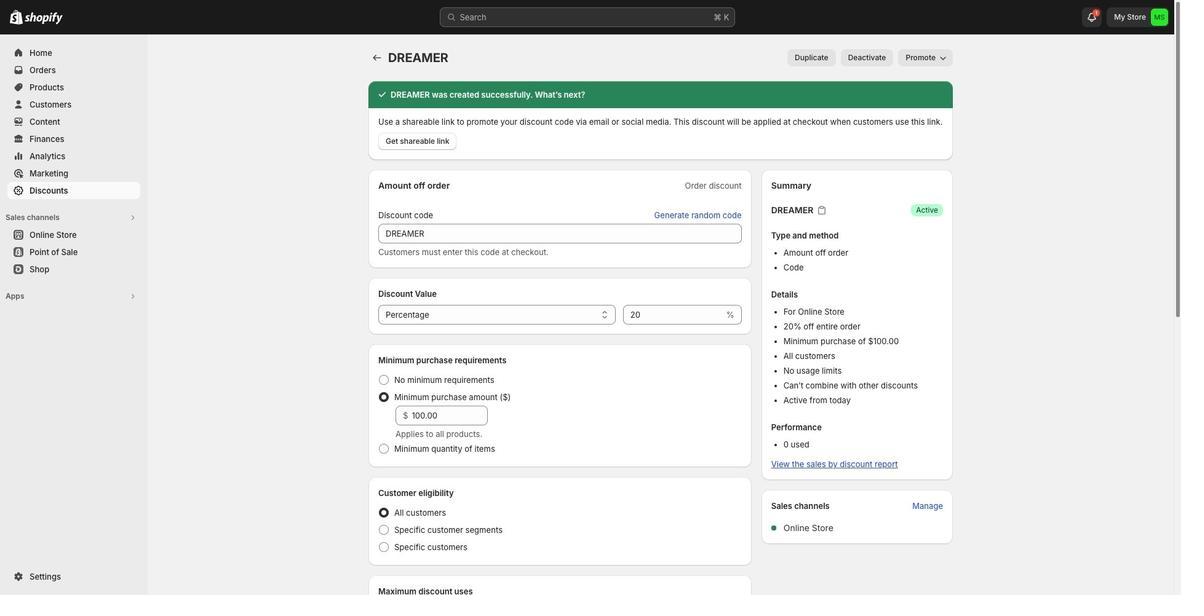 Task type: describe. For each thing, give the bounding box(es) containing it.
0.00 text field
[[412, 406, 488, 426]]

shopify image
[[10, 10, 23, 25]]



Task type: locate. For each thing, give the bounding box(es) containing it.
my store image
[[1151, 9, 1169, 26]]

shopify image
[[25, 12, 63, 25]]

None text field
[[378, 224, 742, 244]]

None text field
[[623, 305, 724, 325]]



Task type: vqa. For each thing, say whether or not it's contained in the screenshot.
0.00 Text Box
yes



